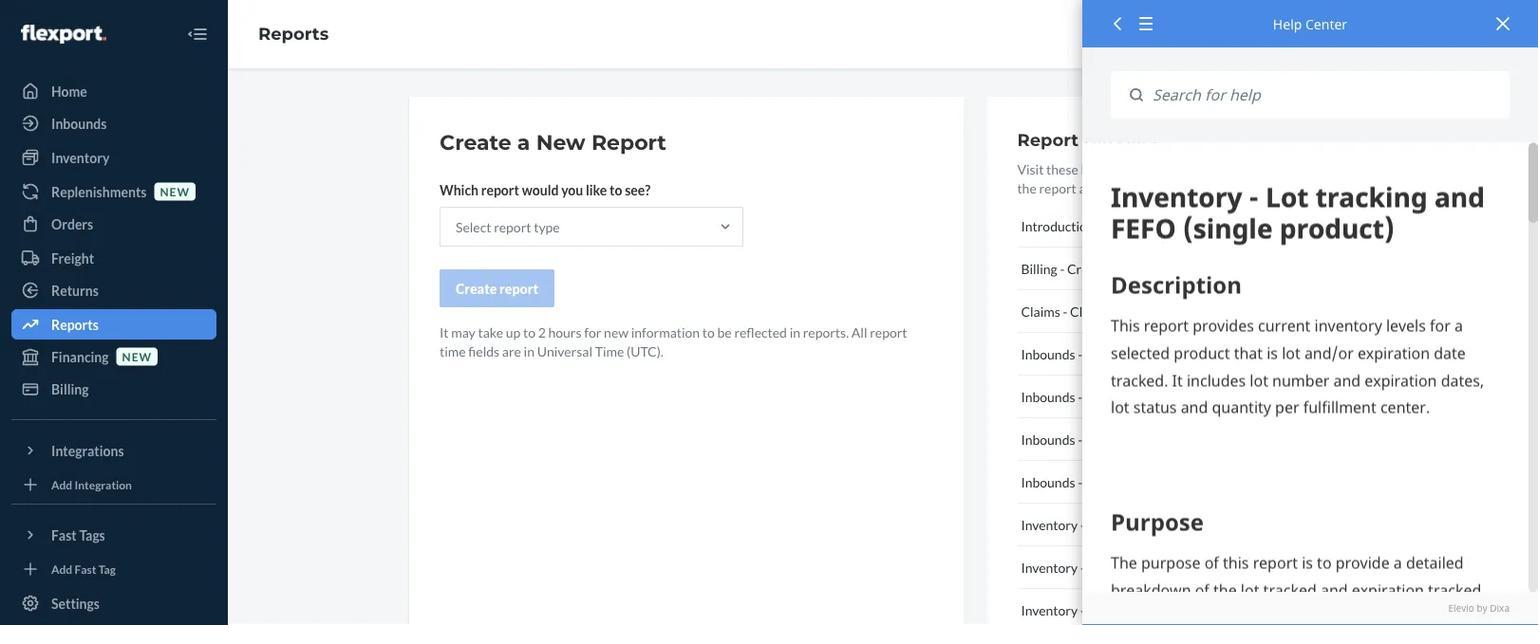 Task type: describe. For each thing, give the bounding box(es) containing it.
1 horizontal spatial center
[[1306, 15, 1348, 33]]

reconciliation for inbounds - inventory reconciliation
[[1145, 346, 1228, 362]]

product)
[[1022, 622, 1072, 626]]

0 vertical spatial a
[[518, 130, 530, 155]]

up
[[506, 324, 521, 341]]

create for create report
[[456, 281, 497, 297]]

flexport logo image
[[21, 25, 106, 44]]

- for inbounds - shipping plan reconciliation
[[1078, 474, 1083, 491]]

returns
[[51, 283, 99, 299]]

tag
[[99, 563, 116, 577]]

inventory link
[[11, 142, 217, 173]]

reports.
[[803, 324, 849, 341]]

reconciliation for inbounds - monthly reconciliation
[[1138, 389, 1221, 405]]

- for inbounds - inventory reconciliation
[[1078, 346, 1083, 362]]

by
[[1478, 603, 1488, 616]]

inventory - lot tracking and fefo (single product)
[[1022, 603, 1258, 626]]

universal
[[537, 343, 593, 360]]

report glossary
[[1018, 129, 1160, 150]]

(utc).
[[627, 343, 664, 360]]

- for inbounds - monthly reconciliation
[[1078, 389, 1083, 405]]

elevio by dixa link
[[1111, 603, 1510, 616]]

fefo for (all
[[1184, 560, 1217, 576]]

tracking for (single
[[1110, 603, 1157, 619]]

inventory for inventory - lot tracking and fefo (single product)
[[1022, 603, 1078, 619]]

report for billing - credits report
[[1113, 261, 1154, 277]]

to inside button
[[1097, 218, 1110, 234]]

billing - credits report
[[1022, 261, 1154, 277]]

inbounds - shipping plan reconciliation
[[1022, 474, 1249, 491]]

may
[[451, 324, 476, 341]]

new inside it may take up to 2 hours for new information to be reflected in reports. all report time fields are in universal time (utc).
[[604, 324, 629, 341]]

billing link
[[11, 374, 217, 405]]

1 horizontal spatial report
[[1018, 129, 1079, 150]]

inventory - lot tracking and fefo (all products) button
[[1018, 547, 1327, 590]]

create report
[[456, 281, 539, 297]]

a inside visit these help center articles to get a description of the report and column details.
[[1237, 161, 1244, 177]]

home
[[51, 83, 87, 99]]

would
[[522, 182, 559, 198]]

fast tags button
[[11, 521, 217, 551]]

time
[[595, 343, 624, 360]]

visit
[[1018, 161, 1044, 177]]

returns link
[[11, 275, 217, 306]]

billing - credits report button
[[1018, 248, 1327, 291]]

financing
[[51, 349, 109, 365]]

fast inside dropdown button
[[51, 528, 77, 544]]

add for add fast tag
[[51, 563, 72, 577]]

select report type
[[456, 219, 560, 235]]

today
[[1127, 517, 1161, 533]]

monthly
[[1086, 389, 1135, 405]]

details.
[[1149, 180, 1190, 196]]

packages
[[1086, 432, 1140, 448]]

articles
[[1155, 161, 1198, 177]]

report for select report type
[[494, 219, 531, 235]]

elevio
[[1449, 603, 1475, 616]]

replenishments
[[51, 184, 147, 200]]

tracking for (all
[[1110, 560, 1157, 576]]

inbounds - shipping plan reconciliation button
[[1018, 462, 1327, 504]]

new for replenishments
[[160, 185, 190, 198]]

fefo for (single
[[1184, 603, 1217, 619]]

fast tags
[[51, 528, 105, 544]]

inventory - levels today
[[1022, 517, 1161, 533]]

inbounds - inventory reconciliation button
[[1018, 333, 1327, 376]]

report inside visit these help center articles to get a description of the report and column details.
[[1040, 180, 1077, 196]]

shipping
[[1086, 474, 1136, 491]]

add integration link
[[11, 474, 217, 497]]

help center
[[1274, 15, 1348, 33]]

hours
[[549, 324, 582, 341]]

introduction
[[1022, 218, 1095, 234]]

inbounds - monthly reconciliation
[[1022, 389, 1221, 405]]

inventory for inventory - lot tracking and fefo (all products)
[[1022, 560, 1078, 576]]

the
[[1018, 180, 1037, 196]]

new for financing
[[122, 350, 152, 364]]

- for billing - credits report
[[1060, 261, 1065, 277]]

- for inventory - lot tracking and fefo (all products)
[[1081, 560, 1085, 576]]

plan
[[1138, 474, 1164, 491]]

to right 'like'
[[610, 182, 623, 198]]

reconciliation inside button
[[1166, 474, 1249, 491]]

it may take up to 2 hours for new information to be reflected in reports. all report time fields are in universal time (utc).
[[440, 324, 908, 360]]

introduction to reporting
[[1022, 218, 1171, 234]]

products)
[[1240, 560, 1296, 576]]

credits
[[1068, 261, 1111, 277]]

get
[[1215, 161, 1234, 177]]

fields
[[469, 343, 500, 360]]

integrations
[[51, 443, 124, 459]]

create for create a new report
[[440, 130, 512, 155]]

2
[[538, 324, 546, 341]]

inbounds for inbounds - inventory reconciliation
[[1022, 346, 1076, 362]]

billing for billing
[[51, 381, 89, 398]]

glossary
[[1084, 129, 1160, 150]]



Task type: vqa. For each thing, say whether or not it's contained in the screenshot.
2nd tab from the right
no



Task type: locate. For each thing, give the bounding box(es) containing it.
add up settings
[[51, 563, 72, 577]]

1 tracking from the top
[[1110, 560, 1157, 576]]

2 vertical spatial and
[[1160, 603, 1181, 619]]

submitted
[[1113, 303, 1173, 320]]

to left get
[[1201, 161, 1213, 177]]

create inside button
[[456, 281, 497, 297]]

fefo
[[1184, 560, 1217, 576], [1184, 603, 1217, 619]]

to left reporting
[[1097, 218, 1110, 234]]

fast inside 'link'
[[75, 563, 96, 577]]

of
[[1314, 161, 1326, 177]]

center inside visit these help center articles to get a description of the report and column details.
[[1112, 161, 1153, 177]]

reconciliation down inbounds - inventory reconciliation button
[[1138, 389, 1221, 405]]

1 horizontal spatial in
[[790, 324, 801, 341]]

billing
[[1022, 261, 1058, 277], [51, 381, 89, 398]]

reporting
[[1112, 218, 1171, 234]]

0 vertical spatial and
[[1080, 180, 1101, 196]]

new
[[160, 185, 190, 198], [604, 324, 629, 341], [122, 350, 152, 364]]

1 vertical spatial help
[[1081, 161, 1109, 177]]

1 horizontal spatial reports
[[258, 23, 329, 44]]

and up inventory - lot tracking and fefo (single product) button
[[1160, 560, 1181, 576]]

inventory inside inventory - lot tracking and fefo (single product)
[[1022, 603, 1078, 619]]

report up 'up'
[[500, 281, 539, 297]]

new up 'time'
[[604, 324, 629, 341]]

home link
[[11, 76, 217, 106]]

inventory - lot tracking and fefo (all products)
[[1022, 560, 1296, 576]]

for
[[584, 324, 602, 341]]

integrations button
[[11, 436, 217, 466]]

(all
[[1220, 560, 1237, 576]]

1 vertical spatial billing
[[51, 381, 89, 398]]

report down reporting
[[1113, 261, 1154, 277]]

tracking down inventory - lot tracking and fefo (all products)
[[1110, 603, 1157, 619]]

0 vertical spatial billing
[[1022, 261, 1058, 277]]

0 vertical spatial reconciliation
[[1145, 346, 1228, 362]]

2 horizontal spatial report
[[1113, 261, 1154, 277]]

and inside button
[[1160, 560, 1181, 576]]

inbounds left packages
[[1022, 432, 1076, 448]]

close navigation image
[[186, 23, 209, 46]]

tracking inside inventory - lot tracking and fefo (single product)
[[1110, 603, 1157, 619]]

to left 2
[[523, 324, 536, 341]]

add fast tag
[[51, 563, 116, 577]]

0 vertical spatial create
[[440, 130, 512, 155]]

time
[[440, 343, 466, 360]]

- inside inventory - lot tracking and fefo (single product)
[[1081, 603, 1085, 619]]

inventory for inventory - levels today
[[1022, 517, 1078, 533]]

orders
[[51, 216, 93, 232]]

inventory for inventory
[[51, 150, 110, 166]]

report
[[1018, 129, 1079, 150], [592, 130, 667, 155], [1113, 261, 1154, 277]]

0 horizontal spatial billing
[[51, 381, 89, 398]]

reconciliation down claims - claims submitted button
[[1145, 346, 1228, 362]]

freight
[[51, 250, 94, 266]]

visit these help center articles to get a description of the report and column details.
[[1018, 161, 1326, 196]]

0 vertical spatial fefo
[[1184, 560, 1217, 576]]

0 vertical spatial lot
[[1088, 560, 1107, 576]]

2 tracking from the top
[[1110, 603, 1157, 619]]

tracking inside button
[[1110, 560, 1157, 576]]

in left reports.
[[790, 324, 801, 341]]

add fast tag link
[[11, 559, 217, 581]]

0 horizontal spatial a
[[518, 130, 530, 155]]

billing for billing - credits report
[[1022, 261, 1058, 277]]

and left column
[[1080, 180, 1101, 196]]

elevio by dixa
[[1449, 603, 1510, 616]]

report for which report would you like to see?
[[481, 182, 520, 198]]

1 vertical spatial reconciliation
[[1138, 389, 1221, 405]]

select
[[456, 219, 492, 235]]

help down report glossary
[[1081, 161, 1109, 177]]

0 horizontal spatial center
[[1112, 161, 1153, 177]]

lot down inventory - levels today
[[1088, 560, 1107, 576]]

1 horizontal spatial new
[[160, 185, 190, 198]]

inbounds
[[51, 115, 107, 132], [1022, 346, 1076, 362], [1022, 389, 1076, 405], [1022, 432, 1076, 448], [1022, 474, 1076, 491]]

0 vertical spatial in
[[790, 324, 801, 341]]

0 horizontal spatial reports
[[51, 317, 99, 333]]

help up search search field
[[1274, 15, 1303, 33]]

billing down financing
[[51, 381, 89, 398]]

inbounds - inventory reconciliation
[[1022, 346, 1228, 362]]

create up 'which'
[[440, 130, 512, 155]]

new up billing "link"
[[122, 350, 152, 364]]

1 horizontal spatial reports link
[[258, 23, 329, 44]]

and for inventory - lot tracking and fefo (all products)
[[1160, 560, 1181, 576]]

billing down introduction at the top
[[1022, 261, 1058, 277]]

add left integration
[[51, 478, 72, 492]]

fast left the tags
[[51, 528, 77, 544]]

1 vertical spatial reports
[[51, 317, 99, 333]]

1 vertical spatial a
[[1237, 161, 1244, 177]]

lot down inventory - lot tracking and fefo (all products)
[[1088, 603, 1107, 619]]

claims - claims submitted button
[[1018, 291, 1327, 333]]

1 horizontal spatial billing
[[1022, 261, 1058, 277]]

reports link
[[258, 23, 329, 44], [11, 310, 217, 340]]

dixa
[[1491, 603, 1510, 616]]

add
[[51, 478, 72, 492], [51, 563, 72, 577]]

fefo left "(all"
[[1184, 560, 1217, 576]]

lot inside button
[[1088, 560, 1107, 576]]

2 claims from the left
[[1071, 303, 1110, 320]]

1 fefo from the top
[[1184, 560, 1217, 576]]

report for create a new report
[[592, 130, 667, 155]]

1 horizontal spatial claims
[[1071, 303, 1110, 320]]

tracking
[[1110, 560, 1157, 576], [1110, 603, 1157, 619]]

create
[[440, 130, 512, 155], [456, 281, 497, 297]]

report inside it may take up to 2 hours for new information to be reflected in reports. all report time fields are in universal time (utc).
[[870, 324, 908, 341]]

integration
[[75, 478, 132, 492]]

inventory - lot tracking and fefo (single product) button
[[1018, 590, 1327, 626]]

1 lot from the top
[[1088, 560, 1107, 576]]

claims down credits
[[1071, 303, 1110, 320]]

report right "all"
[[870, 324, 908, 341]]

information
[[631, 324, 700, 341]]

fefo inside inventory - lot tracking and fefo (single product)
[[1184, 603, 1217, 619]]

0 vertical spatial new
[[160, 185, 190, 198]]

reconciliation down the inbounds - packages button
[[1166, 474, 1249, 491]]

inbounds down claims - claims submitted
[[1022, 346, 1076, 362]]

0 vertical spatial tracking
[[1110, 560, 1157, 576]]

-
[[1060, 261, 1065, 277], [1063, 303, 1068, 320], [1078, 346, 1083, 362], [1078, 389, 1083, 405], [1078, 432, 1083, 448], [1078, 474, 1083, 491], [1081, 517, 1085, 533], [1081, 560, 1085, 576], [1081, 603, 1085, 619]]

1 vertical spatial create
[[456, 281, 497, 297]]

and
[[1080, 180, 1101, 196], [1160, 560, 1181, 576], [1160, 603, 1181, 619]]

fefo left (single
[[1184, 603, 1217, 619]]

0 vertical spatial center
[[1306, 15, 1348, 33]]

2 add from the top
[[51, 563, 72, 577]]

see?
[[625, 182, 651, 198]]

0 horizontal spatial report
[[592, 130, 667, 155]]

introduction to reporting button
[[1018, 205, 1327, 248]]

1 vertical spatial and
[[1160, 560, 1181, 576]]

0 vertical spatial add
[[51, 478, 72, 492]]

and inside inventory - lot tracking and fefo (single product)
[[1160, 603, 1181, 619]]

create up may
[[456, 281, 497, 297]]

and inside visit these help center articles to get a description of the report and column details.
[[1080, 180, 1101, 196]]

help inside visit these help center articles to get a description of the report and column details.
[[1081, 161, 1109, 177]]

1 vertical spatial new
[[604, 324, 629, 341]]

1 claims from the left
[[1022, 303, 1061, 320]]

0 horizontal spatial claims
[[1022, 303, 1061, 320]]

fast left tag
[[75, 563, 96, 577]]

it
[[440, 324, 449, 341]]

2 lot from the top
[[1088, 603, 1107, 619]]

1 horizontal spatial a
[[1237, 161, 1244, 177]]

in right are
[[524, 343, 535, 360]]

a left new
[[518, 130, 530, 155]]

(single
[[1220, 603, 1258, 619]]

0 vertical spatial help
[[1274, 15, 1303, 33]]

and down inventory - lot tracking and fefo (all products) button
[[1160, 603, 1181, 619]]

lot
[[1088, 560, 1107, 576], [1088, 603, 1107, 619]]

center up column
[[1112, 161, 1153, 177]]

0 horizontal spatial in
[[524, 343, 535, 360]]

freight link
[[11, 243, 217, 274]]

inbounds - packages
[[1022, 432, 1140, 448]]

1 vertical spatial add
[[51, 563, 72, 577]]

2 fefo from the top
[[1184, 603, 1217, 619]]

0 vertical spatial reports
[[258, 23, 329, 44]]

which
[[440, 182, 479, 198]]

inbounds link
[[11, 108, 217, 139]]

reports
[[258, 23, 329, 44], [51, 317, 99, 333]]

orders link
[[11, 209, 217, 239]]

inbounds inside button
[[1022, 474, 1076, 491]]

report inside billing - credits report button
[[1113, 261, 1154, 277]]

billing inside button
[[1022, 261, 1058, 277]]

are
[[502, 343, 521, 360]]

lot for inventory - lot tracking and fefo (single product)
[[1088, 603, 1107, 619]]

0 horizontal spatial new
[[122, 350, 152, 364]]

to inside visit these help center articles to get a description of the report and column details.
[[1201, 161, 1213, 177]]

inbounds for inbounds - packages
[[1022, 432, 1076, 448]]

1 horizontal spatial help
[[1274, 15, 1303, 33]]

claims - claims submitted
[[1022, 303, 1173, 320]]

levels
[[1088, 517, 1124, 533]]

new
[[536, 130, 586, 155]]

lot for inventory - lot tracking and fefo (all products)
[[1088, 560, 1107, 576]]

create report button
[[440, 270, 555, 308]]

1 vertical spatial fefo
[[1184, 603, 1217, 619]]

new up orders link
[[160, 185, 190, 198]]

all
[[852, 324, 868, 341]]

add inside 'link'
[[51, 563, 72, 577]]

settings link
[[11, 589, 217, 619]]

2 vertical spatial new
[[122, 350, 152, 364]]

a right get
[[1237, 161, 1244, 177]]

billing inside "link"
[[51, 381, 89, 398]]

which report would you like to see?
[[440, 182, 651, 198]]

report
[[1040, 180, 1077, 196], [481, 182, 520, 198], [494, 219, 531, 235], [500, 281, 539, 297], [870, 324, 908, 341]]

report up these
[[1018, 129, 1079, 150]]

report left type
[[494, 219, 531, 235]]

1 vertical spatial center
[[1112, 161, 1153, 177]]

- for inventory - levels today
[[1081, 517, 1085, 533]]

take
[[478, 324, 503, 341]]

tracking down today
[[1110, 560, 1157, 576]]

- for inbounds - packages
[[1078, 432, 1083, 448]]

to left be
[[703, 324, 715, 341]]

1 vertical spatial reports link
[[11, 310, 217, 340]]

fefo inside button
[[1184, 560, 1217, 576]]

Search search field
[[1144, 71, 1510, 119]]

1 vertical spatial in
[[524, 343, 535, 360]]

inbounds for inbounds
[[51, 115, 107, 132]]

lot inside inventory - lot tracking and fefo (single product)
[[1088, 603, 1107, 619]]

inbounds down the inbounds - packages
[[1022, 474, 1076, 491]]

0 vertical spatial fast
[[51, 528, 77, 544]]

create a new report
[[440, 130, 667, 155]]

1 vertical spatial fast
[[75, 563, 96, 577]]

inventory - levels today button
[[1018, 504, 1327, 547]]

claims down billing - credits report
[[1022, 303, 1061, 320]]

1 vertical spatial lot
[[1088, 603, 1107, 619]]

fast
[[51, 528, 77, 544], [75, 563, 96, 577]]

column
[[1104, 180, 1146, 196]]

inbounds for inbounds - monthly reconciliation
[[1022, 389, 1076, 405]]

description
[[1246, 161, 1312, 177]]

inbounds - monthly reconciliation button
[[1018, 376, 1327, 419]]

- for inventory - lot tracking and fefo (single product)
[[1081, 603, 1085, 619]]

0 horizontal spatial help
[[1081, 161, 1109, 177]]

add for add integration
[[51, 478, 72, 492]]

add integration
[[51, 478, 132, 492]]

be
[[718, 324, 732, 341]]

report inside button
[[500, 281, 539, 297]]

inbounds for inbounds - shipping plan reconciliation
[[1022, 474, 1076, 491]]

reflected
[[735, 324, 787, 341]]

report down these
[[1040, 180, 1077, 196]]

tags
[[79, 528, 105, 544]]

2 horizontal spatial new
[[604, 324, 629, 341]]

report up select report type
[[481, 182, 520, 198]]

center up search search field
[[1306, 15, 1348, 33]]

inbounds up the inbounds - packages
[[1022, 389, 1076, 405]]

type
[[534, 219, 560, 235]]

0 vertical spatial reports link
[[258, 23, 329, 44]]

0 horizontal spatial reports link
[[11, 310, 217, 340]]

1 add from the top
[[51, 478, 72, 492]]

and for inventory - lot tracking and fefo (single product)
[[1160, 603, 1181, 619]]

inbounds down home
[[51, 115, 107, 132]]

report for create report
[[500, 281, 539, 297]]

in
[[790, 324, 801, 341], [524, 343, 535, 360]]

2 vertical spatial reconciliation
[[1166, 474, 1249, 491]]

- for claims - claims submitted
[[1063, 303, 1068, 320]]

report up 'see?'
[[592, 130, 667, 155]]

these
[[1047, 161, 1079, 177]]

you
[[562, 182, 584, 198]]

inbounds - packages button
[[1018, 419, 1327, 462]]

1 vertical spatial tracking
[[1110, 603, 1157, 619]]



